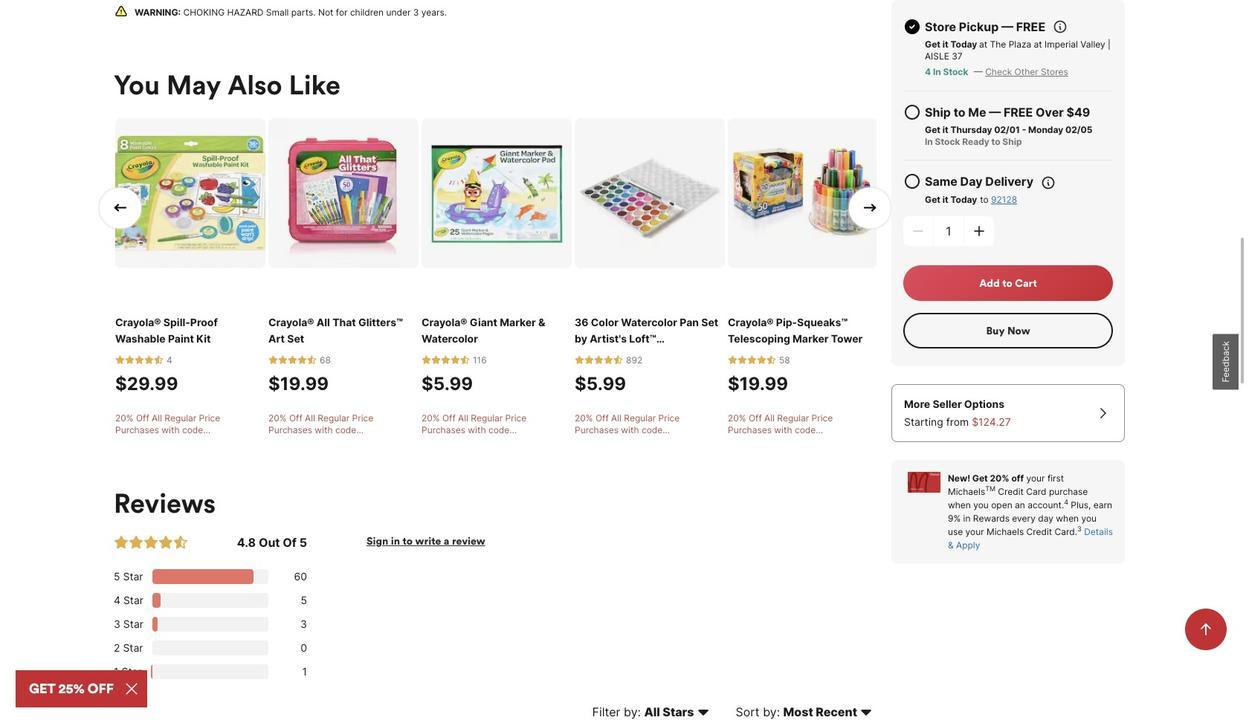 Task type: describe. For each thing, give the bounding box(es) containing it.
use
[[948, 527, 963, 538]]

4.8
[[237, 535, 256, 550]]

20% for crayola® giant marker & watercolor
[[422, 413, 440, 424]]

star for 5 star
[[123, 570, 143, 583]]

60
[[294, 570, 307, 583]]

add to cart
[[980, 277, 1037, 290]]

3 details & apply
[[948, 525, 1113, 551]]

parts.
[[291, 7, 316, 18]]

20% off all regular price purchases with code 24dayusmik for art
[[269, 413, 374, 448]]

loft™
[[629, 332, 657, 345]]

crayola® all that glitters™ art set link
[[269, 314, 419, 347]]

regular for paint
[[165, 413, 197, 424]]

plcc card logo image
[[908, 472, 941, 493]]

24dayusmik for crayola® spill-proof washable paint kit
[[115, 436, 172, 448]]

sign
[[367, 535, 389, 548]]

monday
[[1029, 124, 1064, 135]]

off for 36 color watercolor pan set by artist's loft™ necessities™
[[596, 413, 609, 424]]

valley
[[1081, 39, 1106, 50]]

3 for 3
[[301, 618, 307, 631]]

02/05
[[1066, 124, 1093, 135]]

92128 link
[[992, 194, 1018, 205]]

artist's loft™ fundamentals™ watercolor pan set image
[[575, 118, 725, 268]]

get it thursday 02/01 - monday 02/05 in stock ready to ship
[[925, 124, 1093, 147]]

$5.99 for 36 color watercolor pan set by artist's loft™ necessities™
[[575, 373, 626, 395]]

1 at from the left
[[980, 39, 988, 50]]

1 for 1 star
[[114, 665, 119, 678]]

4 star ratings bar progress bar
[[153, 593, 161, 608]]

thursday
[[951, 124, 993, 135]]

credit inside 4 plus, earn 9% in rewards every day when you use your michaels credit card.
[[1027, 527, 1053, 538]]

same day delivery
[[925, 174, 1034, 189]]

plaza
[[1009, 39, 1032, 50]]

me
[[969, 105, 987, 120]]

today for at
[[951, 39, 978, 50]]

price for crayola® pip-squeaks™ telescoping marker tower
[[812, 413, 833, 424]]

20% off all regular price purchases with code 24dayusmik for set
[[575, 413, 680, 448]]

star for 1 star
[[122, 665, 142, 678]]

pan
[[680, 316, 699, 329]]

to right "add"
[[1003, 277, 1013, 290]]

marker inside 'crayola® giant marker & watercolor'
[[500, 316, 536, 329]]

details
[[1085, 527, 1113, 538]]

by
[[575, 332, 588, 345]]

-
[[1022, 124, 1027, 135]]

4.8 out of 5
[[237, 535, 307, 550]]

crayola® for crayola® pip-squeaks™ telescoping marker tower
[[728, 316, 774, 329]]

to down same day delivery
[[981, 194, 989, 205]]

get it today at the plaza at imperial valley | aisle 37
[[925, 39, 1111, 62]]

get it today to 92128
[[925, 194, 1018, 205]]

3 right under
[[413, 7, 419, 18]]

store
[[925, 19, 957, 34]]

crayola® giant marker & watercolor
[[422, 316, 546, 345]]

star for 4 star
[[123, 594, 144, 607]]

purchases for 36 color watercolor pan set by artist's loft™ necessities™
[[575, 424, 619, 436]]

under
[[386, 7, 411, 18]]

purchase
[[1049, 486, 1088, 498]]

all for crayola® giant marker & watercolor
[[458, 413, 469, 424]]

24dayusmik for crayola® all that glitters™ art set
[[269, 436, 325, 448]]

credit inside the tm credit card purchase when you open an account.
[[998, 486, 1024, 498]]

artist's
[[590, 332, 627, 345]]

crayola® for crayola® spill-proof washable paint kit
[[115, 316, 161, 329]]

36 color watercolor pan set by artist's loft™ necessities™
[[575, 316, 719, 361]]

all for crayola® pip-squeaks™ telescoping marker tower
[[765, 413, 775, 424]]

3 for 3 star
[[114, 618, 120, 631]]

1 vertical spatial free
[[1004, 105, 1033, 120]]

20% for crayola® pip-squeaks™ telescoping marker tower
[[728, 413, 746, 424]]

pip-
[[776, 316, 797, 329]]

open samedaydelivery details modal image
[[1041, 176, 1056, 190]]

buy now
[[987, 324, 1031, 338]]

24dayusmik for crayola® pip-squeaks™ telescoping marker tower
[[728, 436, 785, 448]]

4 for 4
[[167, 355, 172, 366]]

code for art
[[335, 424, 356, 436]]

with for art
[[315, 424, 333, 436]]

36
[[575, 316, 589, 329]]

art
[[269, 332, 285, 345]]

first
[[1048, 473, 1064, 484]]

earn
[[1094, 500, 1113, 511]]

$29.99
[[115, 373, 178, 395]]

0 vertical spatial stock
[[944, 66, 969, 77]]

92128
[[992, 194, 1018, 205]]

crayola® spill-proof washable paint kit link
[[115, 314, 265, 347]]

starting
[[904, 416, 944, 428]]

michaels inside your first michaels
[[948, 486, 986, 498]]

warning:
[[135, 7, 181, 18]]

your first michaels
[[948, 473, 1064, 498]]

washable
[[115, 332, 166, 345]]

3 for 3 details & apply
[[1078, 525, 1082, 534]]

imperial
[[1045, 39, 1078, 50]]

marker inside crayola® pip-squeaks™ telescoping marker tower
[[793, 332, 829, 345]]

$19.99 for marker
[[728, 373, 789, 395]]

glitters™
[[359, 316, 403, 329]]

Number Stepper text field
[[934, 216, 964, 246]]

5 star
[[114, 570, 143, 583]]

with for marker
[[775, 424, 793, 436]]

crayola® watercolor & marker pad image
[[422, 118, 572, 268]]

regular for art
[[318, 413, 350, 424]]

20% for 36 color watercolor pan set by artist's loft™ necessities™
[[575, 413, 593, 424]]

color
[[591, 316, 619, 329]]

to inside get it thursday 02/01 - monday 02/05 in stock ready to ship
[[992, 136, 1001, 147]]

2 at from the left
[[1034, 39, 1043, 50]]

years.
[[422, 7, 447, 18]]

price for crayola® giant marker & watercolor
[[505, 413, 527, 424]]

apply
[[957, 540, 981, 551]]

with for watercolor
[[468, 424, 486, 436]]

star for 2 star
[[123, 642, 143, 654]]

you may also like
[[114, 68, 341, 102]]

it for get it today to 92128
[[943, 194, 949, 205]]

$5.99 for crayola® giant marker & watercolor
[[422, 373, 473, 395]]

116
[[473, 355, 487, 366]]

price for crayola® spill-proof washable paint kit
[[199, 413, 220, 424]]

3 star ratings bar progress bar
[[152, 617, 158, 632]]

24dayusmik for crayola® giant marker & watercolor
[[422, 436, 479, 448]]

tm credit card purchase when you open an account.
[[948, 485, 1088, 511]]

4 for 4 in stock — check other stores
[[925, 66, 931, 77]]

5 for 5 star
[[114, 570, 120, 583]]

crayola® all that glitters™ art set
[[269, 316, 403, 345]]

card
[[1027, 486, 1047, 498]]

for
[[336, 7, 348, 18]]

ready
[[963, 136, 990, 147]]

37
[[952, 51, 963, 62]]

reviews
[[114, 486, 216, 520]]

0
[[301, 642, 307, 654]]

4 for 4 star
[[114, 594, 120, 607]]

crayola® giant marker & watercolor link
[[422, 314, 572, 347]]

it for get it today at the plaza at imperial valley | aisle 37
[[943, 39, 949, 50]]

sign in to write a review button
[[367, 534, 485, 549]]

review
[[452, 535, 485, 548]]

— for free
[[989, 105, 1001, 120]]

4 plus, earn 9% in rewards every day when you use your michaels credit card.
[[948, 499, 1113, 538]]

tower
[[831, 332, 863, 345]]

the
[[990, 39, 1007, 50]]

it for get it thursday 02/01 - monday 02/05 in stock ready to ship
[[943, 124, 949, 135]]

out
[[259, 535, 280, 550]]

seller
[[933, 398, 962, 411]]

all for crayola® all that glitters™ art set
[[305, 413, 315, 424]]

crayola® spill-proof washable paint kit
[[115, 316, 218, 345]]

delivery
[[986, 174, 1034, 189]]

an
[[1015, 500, 1026, 511]]



Task type: vqa. For each thing, say whether or not it's contained in the screenshot.


Task type: locate. For each thing, give the bounding box(es) containing it.
24dayusmik
[[115, 436, 172, 448], [269, 436, 325, 448], [422, 436, 479, 448], [575, 436, 632, 448], [728, 436, 785, 448]]

$5.99 down 116
[[422, 373, 473, 395]]

1 vertical spatial it
[[943, 124, 949, 135]]

crayola® all that glitters™ case, 50ct image
[[269, 118, 419, 268]]

regular
[[165, 413, 197, 424], [318, 413, 350, 424], [471, 413, 503, 424], [624, 413, 656, 424], [777, 413, 809, 424]]

1 vertical spatial michaels
[[987, 527, 1024, 538]]

& inside 'crayola® giant marker & watercolor'
[[539, 316, 546, 329]]

20%
[[115, 413, 134, 424], [269, 413, 287, 424], [422, 413, 440, 424], [575, 413, 593, 424], [728, 413, 746, 424], [990, 473, 1010, 484]]

1 vertical spatial in
[[391, 535, 400, 548]]

paint
[[168, 332, 194, 345]]

michaels down rewards
[[987, 527, 1024, 538]]

it inside get it thursday 02/01 - monday 02/05 in stock ready to ship
[[943, 124, 949, 135]]

2 crayola® from the left
[[269, 316, 314, 329]]

1 vertical spatial ship
[[1003, 136, 1022, 147]]

all inside crayola® all that glitters™ art set
[[317, 316, 330, 329]]

stock inside get it thursday 02/01 - monday 02/05 in stock ready to ship
[[935, 136, 961, 147]]

5 down 60
[[301, 594, 307, 607]]

1 down 2
[[114, 665, 119, 678]]

off
[[1012, 473, 1024, 484]]

3 off from the left
[[442, 413, 456, 424]]

4 down paint
[[167, 355, 172, 366]]

with down 58
[[775, 424, 793, 436]]

0 vertical spatial when
[[948, 500, 971, 511]]

purchases for crayola® pip-squeaks™ telescoping marker tower
[[728, 424, 772, 436]]

add
[[980, 277, 1000, 290]]

every
[[1013, 513, 1036, 524]]

0 vertical spatial &
[[539, 316, 546, 329]]

it left thursday
[[943, 124, 949, 135]]

0 horizontal spatial watercolor
[[422, 332, 478, 345]]

3 star
[[114, 618, 144, 631]]

ship inside get it thursday 02/01 - monday 02/05 in stock ready to ship
[[1003, 136, 1022, 147]]

in
[[933, 66, 941, 77], [925, 136, 933, 147]]

more seller options starting from $ 124.27
[[904, 398, 1011, 428]]

$19.99 down 58
[[728, 373, 789, 395]]

regular down 116
[[471, 413, 503, 424]]

892
[[626, 355, 643, 366]]

get up the aisle
[[925, 39, 941, 50]]

1 purchases from the left
[[115, 424, 159, 436]]

your inside your first michaels
[[1027, 473, 1045, 484]]

1 horizontal spatial at
[[1034, 39, 1043, 50]]

your inside 4 plus, earn 9% in rewards every day when you use your michaels credit card.
[[966, 527, 985, 538]]

code for paint
[[182, 424, 203, 436]]

purchases for crayola® spill-proof washable paint kit
[[115, 424, 159, 436]]

0 horizontal spatial $19.99
[[269, 373, 329, 395]]

2 vertical spatial 5
[[301, 594, 307, 607]]

— left check
[[974, 66, 983, 77]]

0 horizontal spatial you
[[974, 500, 989, 511]]

telescoping
[[728, 332, 790, 345]]

2 $5.99 from the left
[[575, 373, 626, 395]]

3 with from the left
[[468, 424, 486, 436]]

1 horizontal spatial when
[[1056, 513, 1079, 524]]

24dayusmik for 36 color watercolor pan set by artist's loft™ necessities™
[[575, 436, 632, 448]]

crayola® up washable
[[115, 316, 161, 329]]

hazard
[[227, 7, 264, 18]]

ship up thursday
[[925, 105, 951, 120]]

0 horizontal spatial when
[[948, 500, 971, 511]]

20% off all regular price purchases with code 24dayusmik
[[115, 413, 220, 448], [269, 413, 374, 448], [422, 413, 527, 448], [575, 413, 680, 448], [728, 413, 833, 448]]

5 regular from the left
[[777, 413, 809, 424]]

credit down day
[[1027, 527, 1053, 538]]

all
[[317, 316, 330, 329], [152, 413, 162, 424], [305, 413, 315, 424], [458, 413, 469, 424], [611, 413, 622, 424], [765, 413, 775, 424]]

2 1 from the left
[[302, 665, 307, 678]]

0 vertical spatial it
[[943, 39, 949, 50]]

ship
[[925, 105, 951, 120], [1003, 136, 1022, 147]]

in right the sign
[[391, 535, 400, 548]]

3 inside 3 details & apply
[[1078, 525, 1082, 534]]

buy now button
[[904, 313, 1113, 349]]

1 horizontal spatial watercolor
[[621, 316, 678, 329]]

1 star
[[114, 665, 142, 678]]

crayola® up art
[[269, 316, 314, 329]]

buy
[[987, 324, 1005, 338]]

also
[[228, 68, 282, 102]]

star for 3 star
[[123, 618, 144, 631]]

1 horizontal spatial you
[[1082, 513, 1097, 524]]

crayola® pip-squeaks™ telescoping marker tower image
[[728, 118, 878, 268]]

0 vertical spatial free
[[1017, 19, 1046, 34]]

in inside 4 plus, earn 9% in rewards every day when you use your michaels credit card.
[[964, 513, 971, 524]]

michaels down new!
[[948, 486, 986, 498]]

20% off all regular price purchases with code 24dayusmik down $29.99
[[115, 413, 220, 448]]

set inside 36 color watercolor pan set by artist's loft™ necessities™
[[702, 316, 719, 329]]

0 vertical spatial 5
[[300, 535, 307, 550]]

crayola® inside 'crayola® giant marker & watercolor'
[[422, 316, 468, 329]]

3 20% off all regular price purchases with code 24dayusmik from the left
[[422, 413, 527, 448]]

crayola® inside crayola® pip-squeaks™ telescoping marker tower
[[728, 316, 774, 329]]

0 vertical spatial set
[[702, 316, 719, 329]]

add to cart button
[[904, 266, 1113, 301]]

1 horizontal spatial &
[[948, 540, 954, 551]]

to left me
[[954, 105, 966, 120]]

4 with from the left
[[621, 424, 639, 436]]

from
[[947, 416, 969, 428]]

set inside crayola® all that glitters™ art set
[[287, 332, 304, 345]]

2 $19.99 from the left
[[728, 373, 789, 395]]

more
[[904, 398, 931, 411]]

2 vertical spatial it
[[943, 194, 949, 205]]

1 horizontal spatial michaels
[[987, 527, 1024, 538]]

2 today from the top
[[951, 194, 978, 205]]

2 24dayusmik from the left
[[269, 436, 325, 448]]

off for crayola® giant marker & watercolor
[[442, 413, 456, 424]]

new! get 20% off
[[948, 473, 1024, 484]]

purchases for crayola® all that glitters™ art set
[[269, 424, 312, 436]]

crayola® for crayola® giant marker & watercolor
[[422, 316, 468, 329]]

3 up 2
[[114, 618, 120, 631]]

cart
[[1015, 277, 1037, 290]]

5 purchases from the left
[[728, 424, 772, 436]]

with for paint
[[162, 424, 180, 436]]

price for 36 color watercolor pan set by artist's loft™ necessities™
[[659, 413, 680, 424]]

1 off from the left
[[136, 413, 149, 424]]

0 horizontal spatial michaels
[[948, 486, 986, 498]]

0 horizontal spatial credit
[[998, 486, 1024, 498]]

free up plaza
[[1017, 19, 1046, 34]]

tabler image
[[904, 173, 922, 190], [158, 535, 173, 550], [173, 535, 188, 550], [173, 535, 188, 550]]

20% off all regular price purchases with code 24dayusmik for paint
[[115, 413, 220, 448]]

warning: choking hazard small parts. not for children under 3 years.
[[135, 7, 447, 18]]

code
[[182, 424, 203, 436], [335, 424, 356, 436], [489, 424, 510, 436], [642, 424, 663, 436], [795, 424, 816, 436]]

1 it from the top
[[943, 39, 949, 50]]

5 right of
[[300, 535, 307, 550]]

0 vertical spatial credit
[[998, 486, 1024, 498]]

20% off all regular price purchases with code 24dayusmik for watercolor
[[422, 413, 527, 448]]

0 vertical spatial your
[[1027, 473, 1045, 484]]

1 today from the top
[[951, 39, 978, 50]]

1 1 from the left
[[114, 665, 119, 678]]

1 horizontal spatial ship
[[1003, 136, 1022, 147]]

$
[[972, 416, 979, 428]]

new!
[[948, 473, 971, 484]]

20% off all regular price purchases with code 24dayusmik down 68
[[269, 413, 374, 448]]

crayola® left giant
[[422, 316, 468, 329]]

credit down off
[[998, 486, 1024, 498]]

you inside 4 plus, earn 9% in rewards every day when you use your michaels credit card.
[[1082, 513, 1097, 524]]

at left the
[[980, 39, 988, 50]]

2 code from the left
[[335, 424, 356, 436]]

2 it from the top
[[943, 124, 949, 135]]

star down '2 star'
[[122, 665, 142, 678]]

write
[[415, 535, 441, 548]]

2 purchases from the left
[[269, 424, 312, 436]]

— for check
[[974, 66, 983, 77]]

1 vertical spatial 5
[[114, 570, 120, 583]]

cray spill proof paint  set image
[[115, 118, 265, 268]]

price
[[199, 413, 220, 424], [352, 413, 374, 424], [505, 413, 527, 424], [659, 413, 680, 424], [812, 413, 833, 424]]

0 vertical spatial watercolor
[[621, 316, 678, 329]]

1 price from the left
[[199, 413, 220, 424]]

tabler image
[[1053, 19, 1068, 34], [904, 103, 922, 121], [114, 535, 129, 550], [129, 535, 144, 550], [144, 535, 158, 550]]

michaels inside 4 plus, earn 9% in rewards every day when you use your michaels credit card.
[[987, 527, 1024, 538]]

$49
[[1067, 105, 1091, 120]]

4 for 4 plus, earn 9% in rewards every day when you use your michaels credit card.
[[1065, 499, 1069, 507]]

all for 36 color watercolor pan set by artist's loft™ necessities™
[[611, 413, 622, 424]]

today
[[951, 39, 978, 50], [951, 194, 978, 205]]

2 20% off all regular price purchases with code 24dayusmik from the left
[[269, 413, 374, 448]]

5 20% off all regular price purchases with code 24dayusmik from the left
[[728, 413, 833, 448]]

star left 3 star ratings bar 'progress bar'
[[123, 618, 144, 631]]

1 vertical spatial your
[[966, 527, 985, 538]]

02/01
[[995, 124, 1020, 135]]

watercolor up 116
[[422, 332, 478, 345]]

off for crayola® all that glitters™ art set
[[289, 413, 303, 424]]

code for marker
[[795, 424, 816, 436]]

when inside the tm credit card purchase when you open an account.
[[948, 500, 971, 511]]

0 vertical spatial michaels
[[948, 486, 986, 498]]

5 with from the left
[[775, 424, 793, 436]]

3
[[413, 7, 419, 18], [1078, 525, 1082, 534], [114, 618, 120, 631], [301, 618, 307, 631]]

4 20% off all regular price purchases with code 24dayusmik from the left
[[575, 413, 680, 448]]

in down the aisle
[[933, 66, 941, 77]]

2 vertical spatial —
[[989, 105, 1001, 120]]

1 vertical spatial you
[[1082, 513, 1097, 524]]

today for to
[[951, 194, 978, 205]]

ship down 02/01
[[1003, 136, 1022, 147]]

off for crayola® pip-squeaks™ telescoping marker tower
[[749, 413, 762, 424]]

code for watercolor
[[489, 424, 510, 436]]

get down same
[[925, 194, 941, 205]]

0 horizontal spatial 1
[[114, 665, 119, 678]]

you inside the tm credit card purchase when you open an account.
[[974, 500, 989, 511]]

1 vertical spatial stock
[[935, 136, 961, 147]]

1 horizontal spatial 1
[[302, 665, 307, 678]]

regular down $29.99
[[165, 413, 197, 424]]

stores
[[1041, 66, 1069, 77]]

regular down 892
[[624, 413, 656, 424]]

20% off all regular price purchases with code 24dayusmik down 892
[[575, 413, 680, 448]]

your up apply
[[966, 527, 985, 538]]

regular down 58
[[777, 413, 809, 424]]

same
[[925, 174, 958, 189]]

1 horizontal spatial your
[[1027, 473, 1045, 484]]

of
[[283, 535, 297, 550]]

it up the aisle
[[943, 39, 949, 50]]

free up -
[[1004, 105, 1033, 120]]

20% for crayola® spill-proof washable paint kit
[[115, 413, 134, 424]]

your up card
[[1027, 473, 1045, 484]]

crayola®
[[115, 316, 161, 329], [269, 316, 314, 329], [422, 316, 468, 329], [728, 316, 774, 329]]

1 vertical spatial set
[[287, 332, 304, 345]]

4 down purchase
[[1065, 499, 1069, 507]]

4 in stock — check other stores
[[925, 66, 1069, 77]]

0 vertical spatial marker
[[500, 316, 536, 329]]

0 horizontal spatial —
[[974, 66, 983, 77]]

when up card.
[[1056, 513, 1079, 524]]

1 20% off all regular price purchases with code 24dayusmik from the left
[[115, 413, 220, 448]]

set
[[702, 316, 719, 329], [287, 332, 304, 345]]

4 regular from the left
[[624, 413, 656, 424]]

— up the
[[1002, 19, 1014, 34]]

price for crayola® all that glitters™ art set
[[352, 413, 374, 424]]

1 vertical spatial watercolor
[[422, 332, 478, 345]]

4 code from the left
[[642, 424, 663, 436]]

&
[[539, 316, 546, 329], [948, 540, 954, 551]]

now
[[1008, 324, 1031, 338]]

with down 116
[[468, 424, 486, 436]]

1 for 1
[[302, 665, 307, 678]]

4 purchases from the left
[[575, 424, 619, 436]]

marker
[[500, 316, 536, 329], [793, 332, 829, 345]]

rewards
[[974, 513, 1010, 524]]

watercolor inside 36 color watercolor pan set by artist's loft™ necessities™
[[621, 316, 678, 329]]

0 vertical spatial in
[[933, 66, 941, 77]]

off for crayola® spill-proof washable paint kit
[[136, 413, 149, 424]]

crayola® up telescoping
[[728, 316, 774, 329]]

it down same
[[943, 194, 949, 205]]

other
[[1015, 66, 1039, 77]]

20% for crayola® all that glitters™ art set
[[269, 413, 287, 424]]

4 inside 4 plus, earn 9% in rewards every day when you use your michaels credit card.
[[1065, 499, 1069, 507]]

with for set
[[621, 424, 639, 436]]

& down the use
[[948, 540, 954, 551]]

stock down thursday
[[935, 136, 961, 147]]

regular for marker
[[777, 413, 809, 424]]

purchases for crayola® giant marker & watercolor
[[422, 424, 466, 436]]

3 left details
[[1078, 525, 1082, 534]]

1 $5.99 from the left
[[422, 373, 473, 395]]

get inside get it today at the plaza at imperial valley | aisle 37
[[925, 39, 941, 50]]

set right 'pan'
[[702, 316, 719, 329]]

3 crayola® from the left
[[422, 316, 468, 329]]

crayola® pip-squeaks™ telescoping marker tower
[[728, 316, 863, 345]]

1 $19.99 from the left
[[269, 373, 329, 395]]

0 horizontal spatial your
[[966, 527, 985, 538]]

marker down squeaks™
[[793, 332, 829, 345]]

3 code from the left
[[489, 424, 510, 436]]

1 crayola® from the left
[[115, 316, 161, 329]]

when inside 4 plus, earn 9% in rewards every day when you use your michaels credit card.
[[1056, 513, 1079, 524]]

get for get it thursday 02/01 - monday 02/05 in stock ready to ship
[[925, 124, 941, 135]]

20% off all regular price purchases with code 24dayusmik down 116
[[422, 413, 527, 448]]

0 vertical spatial ship
[[925, 105, 951, 120]]

in up same
[[925, 136, 933, 147]]

when
[[948, 500, 971, 511], [1056, 513, 1079, 524]]

to down 02/01
[[992, 136, 1001, 147]]

1 with from the left
[[162, 424, 180, 436]]

—
[[1002, 19, 1014, 34], [974, 66, 983, 77], [989, 105, 1001, 120]]

1 horizontal spatial credit
[[1027, 527, 1053, 538]]

you
[[114, 68, 160, 102]]

& inside 3 details & apply
[[948, 540, 954, 551]]

4 crayola® from the left
[[728, 316, 774, 329]]

watercolor up loft™ in the right of the page
[[621, 316, 678, 329]]

2 horizontal spatial —
[[1002, 19, 1014, 34]]

set right art
[[287, 332, 304, 345]]

pickup
[[959, 19, 999, 34]]

5 off from the left
[[749, 413, 762, 424]]

5 24dayusmik from the left
[[728, 436, 785, 448]]

get for get it today to 92128
[[925, 194, 941, 205]]

get left thursday
[[925, 124, 941, 135]]

4 off from the left
[[596, 413, 609, 424]]

star left 4 star ratings bar progress bar
[[123, 594, 144, 607]]

star up 4 star
[[123, 570, 143, 583]]

$19.99 for art
[[269, 373, 329, 395]]

5 star ratings bar progress bar
[[152, 570, 253, 584]]

get
[[925, 39, 941, 50], [925, 124, 941, 135], [925, 194, 941, 205], [973, 473, 988, 484]]

with
[[162, 424, 180, 436], [315, 424, 333, 436], [468, 424, 486, 436], [621, 424, 639, 436], [775, 424, 793, 436]]

5 for 5
[[301, 594, 307, 607]]

crayola® pip-squeaks™ telescoping marker tower link
[[728, 314, 878, 347]]

squeaks™
[[797, 316, 848, 329]]

regular down 68
[[318, 413, 350, 424]]

3 purchases from the left
[[422, 424, 466, 436]]

1 regular from the left
[[165, 413, 197, 424]]

1 vertical spatial today
[[951, 194, 978, 205]]

choking
[[183, 7, 225, 18]]

0 vertical spatial today
[[951, 39, 978, 50]]

stock down 37
[[944, 66, 969, 77]]

3 regular from the left
[[471, 413, 503, 424]]

today up 37
[[951, 39, 978, 50]]

kit
[[196, 332, 211, 345]]

you down plus,
[[1082, 513, 1097, 524]]

1 vertical spatial in
[[925, 136, 933, 147]]

1 horizontal spatial $5.99
[[575, 373, 626, 395]]

today down day
[[951, 194, 978, 205]]

3 24dayusmik from the left
[[422, 436, 479, 448]]

get up the tm
[[973, 473, 988, 484]]

ship to me — free over $49
[[925, 105, 1091, 120]]

crayola® for crayola® all that glitters™ art set
[[269, 316, 314, 329]]

get inside get it thursday 02/01 - monday 02/05 in stock ready to ship
[[925, 124, 941, 135]]

4 price from the left
[[659, 413, 680, 424]]

& left 36
[[539, 316, 546, 329]]

today inside get it today at the plaza at imperial valley | aisle 37
[[951, 39, 978, 50]]

0 horizontal spatial ship
[[925, 105, 951, 120]]

giant
[[470, 316, 498, 329]]

2 regular from the left
[[318, 413, 350, 424]]

1 code from the left
[[182, 424, 203, 436]]

in right 9%
[[964, 513, 971, 524]]

crayola® inside crayola® all that glitters™ art set
[[269, 316, 314, 329]]

button to increment counter for number stepper image
[[972, 224, 987, 239]]

0 horizontal spatial $5.99
[[422, 373, 473, 395]]

1 down 0 at left bottom
[[302, 665, 307, 678]]

0 horizontal spatial in
[[391, 535, 400, 548]]

it inside get it today at the plaza at imperial valley | aisle 37
[[943, 39, 949, 50]]

a
[[444, 535, 450, 548]]

2 with from the left
[[315, 424, 333, 436]]

it
[[943, 39, 949, 50], [943, 124, 949, 135], [943, 194, 949, 205]]

all for crayola® spill-proof washable paint kit
[[152, 413, 162, 424]]

regular for set
[[624, 413, 656, 424]]

3 up 0 at left bottom
[[301, 618, 307, 631]]

card.
[[1055, 527, 1078, 538]]

with down 892
[[621, 424, 639, 436]]

1 horizontal spatial —
[[989, 105, 1001, 120]]

open
[[992, 500, 1013, 511]]

1 24dayusmik from the left
[[115, 436, 172, 448]]

regular for watercolor
[[471, 413, 503, 424]]

3 it from the top
[[943, 194, 949, 205]]

1 vertical spatial when
[[1056, 513, 1079, 524]]

when up 9%
[[948, 500, 971, 511]]

1 vertical spatial —
[[974, 66, 983, 77]]

to
[[954, 105, 966, 120], [992, 136, 1001, 147], [981, 194, 989, 205], [1003, 277, 1013, 290], [403, 535, 413, 548]]

2 star
[[114, 642, 143, 654]]

0 horizontal spatial &
[[539, 316, 546, 329]]

in inside get it thursday 02/01 - monday 02/05 in stock ready to ship
[[925, 136, 933, 147]]

in inside button
[[391, 535, 400, 548]]

at right plaza
[[1034, 39, 1043, 50]]

3 price from the left
[[505, 413, 527, 424]]

2 price from the left
[[352, 413, 374, 424]]

0 vertical spatial in
[[964, 513, 971, 524]]

20% off all regular price purchases with code 24dayusmik for marker
[[728, 413, 833, 448]]

with down $29.99
[[162, 424, 180, 436]]

crayola® inside the crayola® spill-proof washable paint kit
[[115, 316, 161, 329]]

1 vertical spatial &
[[948, 540, 954, 551]]

0 horizontal spatial marker
[[500, 316, 536, 329]]

watercolor inside 'crayola® giant marker & watercolor'
[[422, 332, 478, 345]]

$19.99 down 68
[[269, 373, 329, 395]]

marker right giant
[[500, 316, 536, 329]]

you
[[974, 500, 989, 511], [1082, 513, 1097, 524]]

1 horizontal spatial marker
[[793, 332, 829, 345]]

0 vertical spatial you
[[974, 500, 989, 511]]

2
[[114, 642, 120, 654]]

— right me
[[989, 105, 1001, 120]]

with down 68
[[315, 424, 333, 436]]

1 horizontal spatial $19.99
[[728, 373, 789, 395]]

1 vertical spatial credit
[[1027, 527, 1053, 538]]

1 vertical spatial marker
[[793, 332, 829, 345]]

4 down the aisle
[[925, 66, 931, 77]]

0 horizontal spatial at
[[980, 39, 988, 50]]

5 up 4 star
[[114, 570, 120, 583]]

star right 2
[[123, 642, 143, 654]]

20% off all regular price purchases with code 24dayusmik down 58
[[728, 413, 833, 448]]

0 vertical spatial —
[[1002, 19, 1014, 34]]

you up rewards
[[974, 500, 989, 511]]

code for set
[[642, 424, 663, 436]]

4 down 5 star
[[114, 594, 120, 607]]

1 horizontal spatial in
[[964, 513, 971, 524]]

not
[[318, 7, 334, 18]]

5 code from the left
[[795, 424, 816, 436]]

5 price from the left
[[812, 413, 833, 424]]

$5.99 down 'necessities™'
[[575, 373, 626, 395]]

0 horizontal spatial set
[[287, 332, 304, 345]]

to left write
[[403, 535, 413, 548]]

get for get it today at the plaza at imperial valley | aisle 37
[[925, 39, 941, 50]]

1 horizontal spatial set
[[702, 316, 719, 329]]

58
[[780, 355, 790, 366]]

4 24dayusmik from the left
[[575, 436, 632, 448]]

2 off from the left
[[289, 413, 303, 424]]



